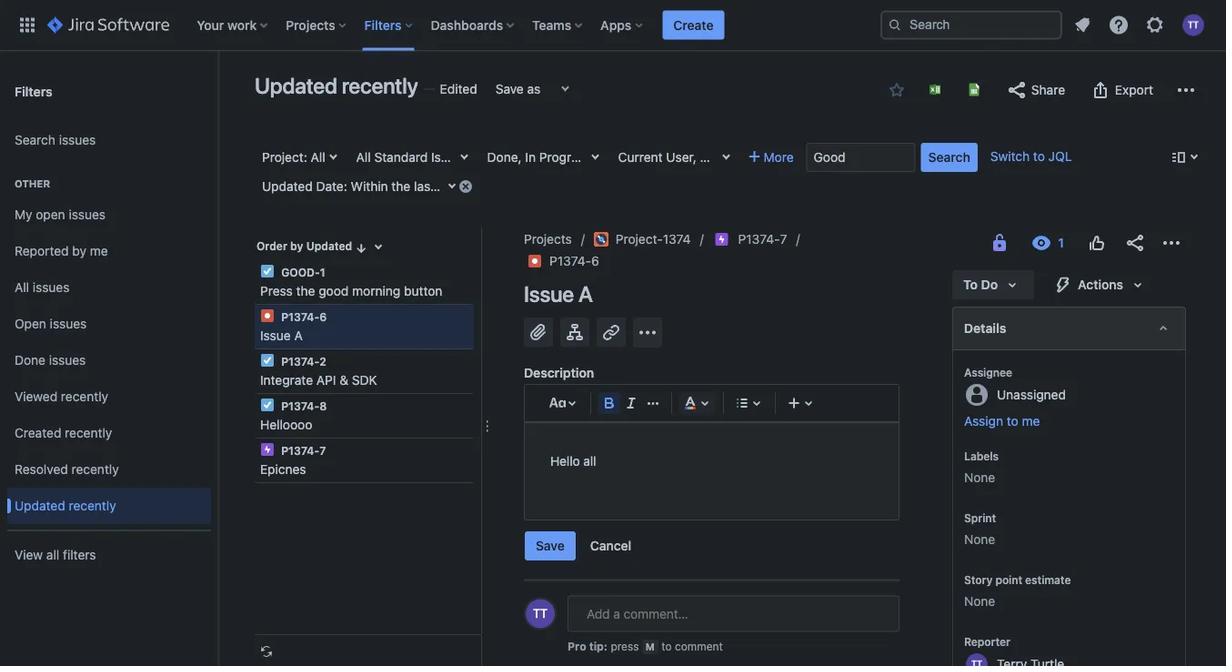 Task type: locate. For each thing, give the bounding box(es) containing it.
0 vertical spatial all
[[584, 454, 596, 469]]

1 horizontal spatial the
[[392, 179, 411, 194]]

2 types, from the left
[[618, 150, 657, 165]]

0 horizontal spatial to
[[662, 640, 672, 653]]

viewed
[[15, 389, 57, 404]]

1 vertical spatial the
[[296, 283, 315, 298]]

small image inside order by updated link
[[354, 241, 369, 255]]

task right story,
[[760, 150, 787, 165]]

0 vertical spatial projects
[[286, 17, 335, 32]]

labels pin to top. only you can see pinned fields. image
[[1003, 449, 1017, 463]]

task image up integrate
[[260, 353, 275, 368]]

switch to jql
[[991, 149, 1072, 164]]

0 horizontal spatial filters
[[15, 83, 53, 99]]

helloooo
[[260, 417, 312, 432]]

save left as
[[496, 81, 524, 96]]

1 task image from the top
[[260, 353, 275, 368]]

1 vertical spatial search
[[929, 150, 971, 165]]

current
[[618, 150, 663, 165]]

p1374-6 down press
[[278, 310, 327, 323]]

project-1374
[[616, 232, 691, 247]]

assign
[[965, 414, 1004, 429]]

p1374-7 link
[[738, 228, 787, 250]]

p1374-2
[[278, 355, 326, 368]]

1 vertical spatial all
[[46, 547, 59, 562]]

link issues, web pages, and more image
[[601, 321, 622, 343]]

viewed recently link
[[7, 379, 211, 415]]

all standard issue types,                                 all sub-task issue types,                                 bug,                                 epic,                                 story,                                 task
[[356, 150, 787, 165]]

search image
[[888, 18, 903, 32]]

projects right work on the top of the page
[[286, 17, 335, 32]]

me for reported by me
[[90, 244, 108, 259]]

to right m at the right bottom
[[662, 640, 672, 653]]

to inside button
[[1007, 414, 1019, 429]]

updated up 'good-1'
[[306, 240, 352, 253]]

to up details
[[964, 277, 978, 292]]

task image
[[260, 353, 275, 368], [260, 398, 275, 412]]

p1374- up epicnes
[[281, 444, 320, 457]]

search left the turtle
[[929, 150, 971, 165]]

remove criteria image
[[459, 179, 473, 193]]

projects for projects dropdown button
[[286, 17, 335, 32]]

share image
[[1125, 232, 1147, 254]]

bold ⌘b image
[[599, 392, 621, 414]]

recently down viewed recently link
[[65, 425, 112, 441]]

0 horizontal spatial do
[[802, 150, 818, 165]]

1 vertical spatial to
[[964, 277, 978, 292]]

0 horizontal spatial small image
[[354, 241, 369, 255]]

0 vertical spatial do
[[802, 150, 818, 165]]

recently
[[342, 73, 418, 98], [61, 389, 108, 404], [65, 425, 112, 441], [71, 462, 119, 477], [69, 498, 116, 513]]

1 vertical spatial filters
[[15, 83, 53, 99]]

p1374- for epicnes
[[281, 444, 320, 457]]

reported
[[15, 244, 69, 259]]

current user,                                 unassigned,                                 eloisefrancis23,                                 org-admins,                                 terry turtle button
[[611, 143, 1015, 172]]

none down "labels" on the right
[[965, 470, 996, 485]]

0 vertical spatial filters
[[365, 17, 402, 32]]

0 vertical spatial 6
[[591, 253, 599, 268]]

0 horizontal spatial save
[[496, 81, 524, 96]]

other group
[[7, 158, 211, 530]]

0 horizontal spatial bug image
[[260, 308, 275, 323]]

all right hello
[[584, 454, 596, 469]]

text styles image
[[547, 392, 569, 414]]

0 horizontal spatial task
[[554, 150, 581, 165]]

filters up search issues
[[15, 83, 53, 99]]

to right the assign
[[1007, 414, 1019, 429]]

settings image
[[1145, 14, 1167, 36]]

sprint
[[965, 511, 997, 524]]

1 vertical spatial updated recently
[[15, 498, 116, 513]]

your profile and settings image
[[1183, 14, 1205, 36]]

1 vertical spatial 7
[[320, 444, 326, 457]]

all left press
[[576, 637, 592, 652]]

Search field
[[881, 10, 1063, 40]]

1 horizontal spatial to
[[964, 277, 978, 292]]

1 horizontal spatial types,
[[618, 150, 657, 165]]

all issues link
[[7, 269, 211, 306]]

bug image
[[528, 254, 542, 268], [260, 308, 275, 323]]

updated recently down projects dropdown button
[[255, 73, 418, 98]]

6 down the project 1374 image
[[591, 253, 599, 268]]

me inside other group
[[90, 244, 108, 259]]

p1374- down press
[[281, 310, 320, 323]]

p1374-7 up epicnes
[[278, 444, 326, 457]]

banner containing your work
[[0, 0, 1227, 51]]

a down p1374-6 link
[[579, 281, 593, 307]]

filters inside popup button
[[365, 17, 402, 32]]

issues for all issues
[[33, 280, 70, 295]]

1 vertical spatial me
[[1022, 414, 1041, 429]]

1 horizontal spatial search
[[929, 150, 971, 165]]

recently for created recently link
[[65, 425, 112, 441]]

0 horizontal spatial issue a
[[260, 328, 303, 343]]

all up within
[[356, 150, 371, 165]]

sub-
[[526, 150, 554, 165]]

the down 'good-1'
[[296, 283, 315, 298]]

1 vertical spatial task image
[[260, 398, 275, 412]]

2 none from the top
[[965, 532, 996, 547]]

0 vertical spatial me
[[90, 244, 108, 259]]

search up other
[[15, 132, 55, 148]]

all right view
[[46, 547, 59, 562]]

unassigned,
[[700, 150, 773, 165]]

by right "reported" in the left of the page
[[72, 244, 86, 259]]

1 horizontal spatial all
[[584, 454, 596, 469]]

0 horizontal spatial updated recently
[[15, 498, 116, 513]]

story
[[965, 573, 993, 586]]

1 horizontal spatial by
[[290, 240, 303, 253]]

morning
[[352, 283, 401, 298]]

0 vertical spatial the
[[392, 179, 411, 194]]

lists image
[[732, 392, 753, 414]]

me
[[90, 244, 108, 259], [1022, 414, 1041, 429]]

p1374- right epic image
[[738, 232, 780, 247]]

filters right projects dropdown button
[[365, 17, 402, 32]]

to right test,
[[784, 150, 799, 165]]

1 vertical spatial to
[[1007, 414, 1019, 429]]

in
[[525, 150, 536, 165]]

0 vertical spatial save
[[496, 81, 524, 96]]

0 vertical spatial small image
[[890, 83, 905, 97]]

1 vertical spatial projects
[[524, 232, 572, 247]]

small image up press the good morning button
[[354, 241, 369, 255]]

project: all
[[262, 150, 325, 165]]

1 horizontal spatial task
[[760, 150, 787, 165]]

project:
[[262, 150, 307, 165]]

launched,
[[688, 150, 749, 165]]

description
[[524, 365, 594, 380]]

history
[[693, 637, 737, 652]]

estimate
[[1026, 573, 1071, 586]]

do up details
[[981, 277, 998, 292]]

task
[[554, 150, 581, 165], [760, 150, 787, 165]]

show:
[[524, 637, 560, 652]]

the
[[392, 179, 411, 194], [296, 283, 315, 298]]

issue up the attach image
[[524, 281, 574, 307]]

0 vertical spatial to
[[784, 150, 799, 165]]

1 horizontal spatial bug image
[[528, 254, 542, 268]]

hello all
[[551, 454, 596, 469]]

0 horizontal spatial types,
[[465, 150, 504, 165]]

issue up p1374-2
[[260, 328, 291, 343]]

story,
[[723, 150, 757, 165]]

issues for search issues
[[59, 132, 96, 148]]

epic image
[[715, 232, 729, 247]]

work
[[227, 17, 257, 32]]

1 vertical spatial p1374-7
[[278, 444, 326, 457]]

add a child issue image
[[564, 321, 586, 343]]

p1374- up helloooo
[[281, 399, 320, 412]]

2 horizontal spatial to
[[1034, 149, 1045, 164]]

p1374-7
[[738, 232, 787, 247], [278, 444, 326, 457]]

p1374-6
[[550, 253, 599, 268], [278, 310, 327, 323]]

0 vertical spatial 1
[[438, 179, 444, 194]]

recently down filters popup button
[[342, 73, 418, 98]]

none for story point estimate
[[965, 594, 996, 609]]

search button
[[921, 143, 978, 172]]

updated recently link
[[7, 488, 211, 524]]

all standard issue types,                                 all sub-task issue types,                                 bug,                                 epic,                                 story,                                 task button
[[349, 143, 787, 172]]

profile image of terry turtle image
[[526, 599, 555, 628]]

2
[[320, 355, 326, 368]]

me inside button
[[1022, 414, 1041, 429]]

sidebar navigation image
[[198, 73, 238, 109]]

a up p1374-2
[[294, 328, 303, 343]]

tip:
[[589, 640, 608, 653]]

1 none from the top
[[965, 470, 996, 485]]

1 vertical spatial save
[[536, 538, 565, 553]]

all for all
[[576, 637, 592, 652]]

2 vertical spatial to
[[662, 640, 672, 653]]

1 horizontal spatial me
[[1022, 414, 1041, 429]]

3 none from the top
[[965, 594, 996, 609]]

1 vertical spatial 1
[[320, 266, 325, 278]]

1 horizontal spatial save
[[536, 538, 565, 553]]

filters button
[[359, 10, 420, 40]]

task image up helloooo
[[260, 398, 275, 412]]

7 down 8
[[320, 444, 326, 457]]

all inside other group
[[15, 280, 29, 295]]

to for switch
[[1034, 149, 1045, 164]]

p1374-
[[738, 232, 780, 247], [550, 253, 592, 268], [281, 310, 320, 323], [281, 355, 320, 368], [281, 399, 320, 412], [281, 444, 320, 457]]

p1374- up integrate
[[281, 355, 320, 368]]

updated date: within the last 1 week
[[262, 179, 478, 194]]

0 horizontal spatial all
[[46, 547, 59, 562]]

created recently
[[15, 425, 112, 441]]

7 right epic image
[[780, 232, 787, 247]]

1 horizontal spatial updated recently
[[255, 73, 418, 98]]

0 vertical spatial updated recently
[[255, 73, 418, 98]]

0 vertical spatial bug image
[[528, 254, 542, 268]]

comment
[[675, 640, 723, 653]]

0 horizontal spatial 6
[[320, 310, 327, 323]]

do
[[802, 150, 818, 165], [981, 277, 998, 292]]

1 horizontal spatial do
[[981, 277, 998, 292]]

reporter
[[965, 635, 1011, 648]]

recently down resolved recently link
[[69, 498, 116, 513]]

0 vertical spatial issue a
[[524, 281, 593, 307]]

p1374-6 down projects link
[[550, 253, 599, 268]]

projects up p1374-6 link
[[524, 232, 572, 247]]

small image
[[890, 83, 905, 97], [354, 241, 369, 255]]

open in google sheets image
[[967, 82, 982, 97]]

updated
[[255, 73, 337, 98], [262, 179, 313, 194], [306, 240, 352, 253], [15, 498, 65, 513]]

recently down created recently link
[[71, 462, 119, 477]]

0 horizontal spatial projects
[[286, 17, 335, 32]]

open
[[15, 316, 46, 331]]

1 vertical spatial small image
[[354, 241, 369, 255]]

0 horizontal spatial to
[[784, 150, 799, 165]]

0 horizontal spatial a
[[294, 328, 303, 343]]

1 vertical spatial do
[[981, 277, 998, 292]]

admins,
[[898, 150, 944, 165]]

banner
[[0, 0, 1227, 51]]

all for all issues
[[15, 280, 29, 295]]

epic,
[[691, 150, 719, 165]]

0 horizontal spatial search
[[15, 132, 55, 148]]

1 up good
[[320, 266, 325, 278]]

0 horizontal spatial the
[[296, 283, 315, 298]]

0 vertical spatial a
[[579, 281, 593, 307]]

projects inside dropdown button
[[286, 17, 335, 32]]

api
[[317, 373, 336, 388]]

me down unassigned
[[1022, 414, 1041, 429]]

2 vertical spatial none
[[965, 594, 996, 609]]

share link
[[997, 76, 1075, 105]]

filters
[[365, 17, 402, 32], [15, 83, 53, 99]]

project-1374 link
[[594, 228, 691, 250]]

all for all standard issue types,                                 all sub-task issue types,                                 bug,                                 epic,                                 story,                                 task
[[356, 150, 371, 165]]

0 horizontal spatial me
[[90, 244, 108, 259]]

1 vertical spatial bug image
[[260, 308, 275, 323]]

newest first button
[[787, 633, 900, 655]]

1 horizontal spatial a
[[579, 281, 593, 307]]

none for sprint
[[965, 532, 996, 547]]

by right "order"
[[290, 240, 303, 253]]

bug image down press
[[260, 308, 275, 323]]

2 task image from the top
[[260, 398, 275, 412]]

teams
[[532, 17, 572, 32]]

1 right last
[[438, 179, 444, 194]]

issue up week
[[431, 150, 462, 165]]

by inside other group
[[72, 244, 86, 259]]

order by updated
[[257, 240, 352, 253]]

search for search
[[929, 150, 971, 165]]

open in microsoft excel image
[[928, 82, 943, 97]]

search
[[15, 132, 55, 148], [929, 150, 971, 165]]

all
[[584, 454, 596, 469], [46, 547, 59, 562]]

user,
[[666, 150, 697, 165]]

by for order
[[290, 240, 303, 253]]

save left cancel
[[536, 538, 565, 553]]

activity
[[524, 611, 570, 626]]

search inside button
[[929, 150, 971, 165]]

order
[[257, 240, 287, 253]]

all inside description - main content area, start typing to enter text. text box
[[584, 454, 596, 469]]

updated recently down resolved recently
[[15, 498, 116, 513]]

integrate
[[260, 373, 313, 388]]

0 vertical spatial to
[[1034, 149, 1045, 164]]

to left jql
[[1034, 149, 1045, 164]]

menu bar
[[567, 633, 746, 655]]

0 horizontal spatial 1
[[320, 266, 325, 278]]

search for search issues
[[15, 132, 55, 148]]

1 types, from the left
[[465, 150, 504, 165]]

appswitcher icon image
[[16, 14, 38, 36]]

1 horizontal spatial to
[[1007, 414, 1019, 429]]

a
[[579, 281, 593, 307], [294, 328, 303, 343]]

me for assign to me
[[1022, 414, 1041, 429]]

m
[[646, 641, 655, 653]]

recently for updated recently link
[[69, 498, 116, 513]]

all for hello
[[584, 454, 596, 469]]

all inside button
[[576, 637, 592, 652]]

task right in
[[554, 150, 581, 165]]

by
[[290, 240, 303, 253], [72, 244, 86, 259]]

none down sprint
[[965, 532, 996, 547]]

Description - Main content area, start typing to enter text. text field
[[551, 450, 874, 494]]

1 horizontal spatial projects
[[524, 232, 572, 247]]

save button
[[525, 531, 576, 561]]

all up open
[[15, 280, 29, 295]]

share
[[1032, 82, 1066, 97]]

do right more
[[802, 150, 818, 165]]

6 down good
[[320, 310, 327, 323]]

all for view
[[46, 547, 59, 562]]

1 vertical spatial p1374-6
[[278, 310, 327, 323]]

updated inside other group
[[15, 498, 65, 513]]

p1374-7 right epic image
[[738, 232, 787, 247]]

0 vertical spatial 7
[[780, 232, 787, 247]]

bug image down projects link
[[528, 254, 542, 268]]

p1374- for issue a
[[281, 310, 320, 323]]

Add a comment… field
[[568, 596, 900, 632]]

jira software image
[[47, 14, 169, 36], [47, 14, 169, 36]]

updated recently
[[255, 73, 418, 98], [15, 498, 116, 513]]

updated down resolved
[[15, 498, 65, 513]]

0 horizontal spatial by
[[72, 244, 86, 259]]

7 inside 'link'
[[780, 232, 787, 247]]

1 horizontal spatial 7
[[780, 232, 787, 247]]

issue a up p1374-2
[[260, 328, 303, 343]]

issues for done issues
[[49, 353, 86, 368]]

0 vertical spatial search
[[15, 132, 55, 148]]

me down "my open issues" link
[[90, 244, 108, 259]]

none
[[965, 470, 996, 485], [965, 532, 996, 547], [965, 594, 996, 609]]

0 vertical spatial task image
[[260, 353, 275, 368]]

small image left open in microsoft excel image
[[890, 83, 905, 97]]

apps button
[[595, 10, 650, 40]]

actions image
[[1161, 232, 1183, 254]]

1 horizontal spatial p1374-6
[[550, 253, 599, 268]]

my open issues link
[[7, 197, 211, 233]]

progress,
[[539, 150, 595, 165]]

reported by me
[[15, 244, 108, 259]]

issue a
[[524, 281, 593, 307], [260, 328, 303, 343]]

0 vertical spatial none
[[965, 470, 996, 485]]

your
[[197, 17, 224, 32]]

none down story
[[965, 594, 996, 609]]

more formatting image
[[642, 392, 664, 414]]

1 vertical spatial none
[[965, 532, 996, 547]]

to do button
[[953, 270, 1035, 299]]

issue a down p1374-6 link
[[524, 281, 593, 307]]

recently up created recently
[[61, 389, 108, 404]]

1 horizontal spatial issue a
[[524, 281, 593, 307]]

1 horizontal spatial filters
[[365, 17, 402, 32]]

p1374- inside 'link'
[[738, 232, 780, 247]]

details element
[[953, 307, 1187, 350]]

done issues link
[[7, 342, 211, 379]]

the left last
[[392, 179, 411, 194]]

save as button
[[487, 75, 550, 104]]

0 vertical spatial p1374-7
[[738, 232, 787, 247]]



Task type: vqa. For each thing, say whether or not it's contained in the screenshot.


Task type: describe. For each thing, give the bounding box(es) containing it.
updated recently inside other group
[[15, 498, 116, 513]]

your work button
[[191, 10, 275, 40]]

teams button
[[527, 10, 590, 40]]

italic ⌘i image
[[621, 392, 642, 414]]

dashboards button
[[425, 10, 522, 40]]

create
[[674, 17, 714, 32]]

newest
[[798, 637, 843, 652]]

view all filters
[[15, 547, 96, 562]]

task image
[[260, 264, 275, 278]]

primary element
[[11, 0, 881, 51]]

&
[[340, 373, 349, 388]]

1 vertical spatial issue a
[[260, 328, 303, 343]]

press
[[611, 640, 639, 653]]

updated down project:
[[262, 179, 313, 194]]

ready,
[[645, 150, 684, 165]]

menu bar containing all
[[567, 633, 746, 655]]

1 vertical spatial a
[[294, 328, 303, 343]]

comments button
[[604, 633, 681, 655]]

help image
[[1108, 14, 1130, 36]]

Search issues using keywords text field
[[807, 143, 916, 172]]

switch to jql link
[[991, 149, 1072, 164]]

history button
[[688, 633, 742, 655]]

by for reported
[[72, 244, 86, 259]]

all button
[[571, 633, 597, 655]]

viewed recently
[[15, 389, 108, 404]]

labels
[[965, 450, 999, 462]]

task image for integrate api & sdk
[[260, 353, 275, 368]]

save for save
[[536, 538, 565, 553]]

1 horizontal spatial 6
[[591, 253, 599, 268]]

integrate api & sdk
[[260, 373, 377, 388]]

open issues link
[[7, 306, 211, 342]]

vote options: no one has voted for this issue yet. image
[[1086, 232, 1108, 254]]

save for save as
[[496, 81, 524, 96]]

open issues
[[15, 316, 87, 331]]

add app image
[[637, 322, 659, 344]]

actions button
[[1042, 270, 1160, 299]]

search issues
[[15, 132, 96, 148]]

p1374-8
[[278, 399, 327, 412]]

reported by me link
[[7, 233, 211, 269]]

save as
[[496, 81, 541, 96]]

all up date:
[[311, 150, 325, 165]]

story point estimate
[[965, 573, 1071, 586]]

2 task from the left
[[760, 150, 787, 165]]

last
[[414, 179, 435, 194]]

0 horizontal spatial p1374-6
[[278, 310, 327, 323]]

apps
[[601, 17, 632, 32]]

epic image
[[260, 442, 275, 457]]

first
[[847, 637, 871, 652]]

standard
[[374, 150, 428, 165]]

copy link to issue image
[[596, 253, 610, 268]]

recently for viewed recently link
[[61, 389, 108, 404]]

hello
[[551, 454, 580, 469]]

all issues
[[15, 280, 70, 295]]

project 1374 image
[[594, 232, 609, 247]]

recently for resolved recently link
[[71, 462, 119, 477]]

updated down projects dropdown button
[[255, 73, 337, 98]]

cancel
[[590, 538, 632, 553]]

cancel button
[[579, 531, 643, 561]]

resolved recently link
[[7, 451, 211, 488]]

p1374- down projects link
[[550, 253, 592, 268]]

8
[[320, 399, 327, 412]]

task image for helloooo
[[260, 398, 275, 412]]

projects button
[[280, 10, 354, 40]]

point
[[996, 573, 1023, 586]]

issue left current
[[584, 150, 615, 165]]

my
[[15, 207, 32, 222]]

to for assign
[[1007, 414, 1019, 429]]

done,                                 in progress,                                 launch ready,                                 launched,                                 test,                                 to do
[[487, 150, 818, 165]]

reporter pin to top. only you can see pinned fields. image
[[1014, 634, 1029, 649]]

created recently link
[[7, 415, 211, 451]]

jql
[[1049, 149, 1072, 164]]

good
[[319, 283, 349, 298]]

good-
[[281, 266, 320, 278]]

notifications image
[[1072, 14, 1094, 36]]

done issues
[[15, 353, 86, 368]]

p1374-6 link
[[550, 250, 599, 272]]

done,
[[487, 150, 522, 165]]

turtle
[[981, 150, 1015, 165]]

0 horizontal spatial p1374-7
[[278, 444, 326, 457]]

projects link
[[524, 228, 572, 250]]

open
[[36, 207, 65, 222]]

1 task from the left
[[554, 150, 581, 165]]

projects for projects link
[[524, 232, 572, 247]]

actions
[[1078, 277, 1124, 292]]

order by updated link
[[255, 235, 371, 257]]

sdk
[[352, 373, 377, 388]]

0 vertical spatial p1374-6
[[550, 253, 599, 268]]

details
[[965, 321, 1007, 336]]

0 horizontal spatial 7
[[320, 444, 326, 457]]

as
[[527, 81, 541, 96]]

issues for open issues
[[50, 316, 87, 331]]

project-
[[616, 232, 663, 247]]

1 horizontal spatial 1
[[438, 179, 444, 194]]

button
[[404, 283, 443, 298]]

view
[[15, 547, 43, 562]]

none for labels
[[965, 470, 996, 485]]

export button
[[1081, 76, 1163, 105]]

epicnes
[[260, 462, 306, 477]]

assign to me
[[965, 414, 1041, 429]]

more
[[764, 150, 794, 165]]

assignee pin to top. only you can see pinned fields. image
[[1016, 365, 1031, 379]]

attach image
[[528, 321, 550, 343]]

p1374- for integrate api & sdk
[[281, 355, 320, 368]]

newest first
[[798, 637, 871, 652]]

eloisefrancis23,
[[777, 150, 869, 165]]

good-1
[[278, 266, 325, 278]]

unassigned
[[997, 387, 1066, 402]]

newest first image
[[874, 637, 889, 652]]

1 horizontal spatial p1374-7
[[738, 232, 787, 247]]

1 horizontal spatial small image
[[890, 83, 905, 97]]

all left in
[[508, 150, 522, 165]]

your work
[[197, 17, 257, 32]]

view all filters link
[[7, 537, 211, 573]]

org-
[[873, 150, 898, 165]]

p1374- for helloooo
[[281, 399, 320, 412]]

done
[[15, 353, 46, 368]]

1 vertical spatial 6
[[320, 310, 327, 323]]

assign to me button
[[965, 412, 1167, 430]]



